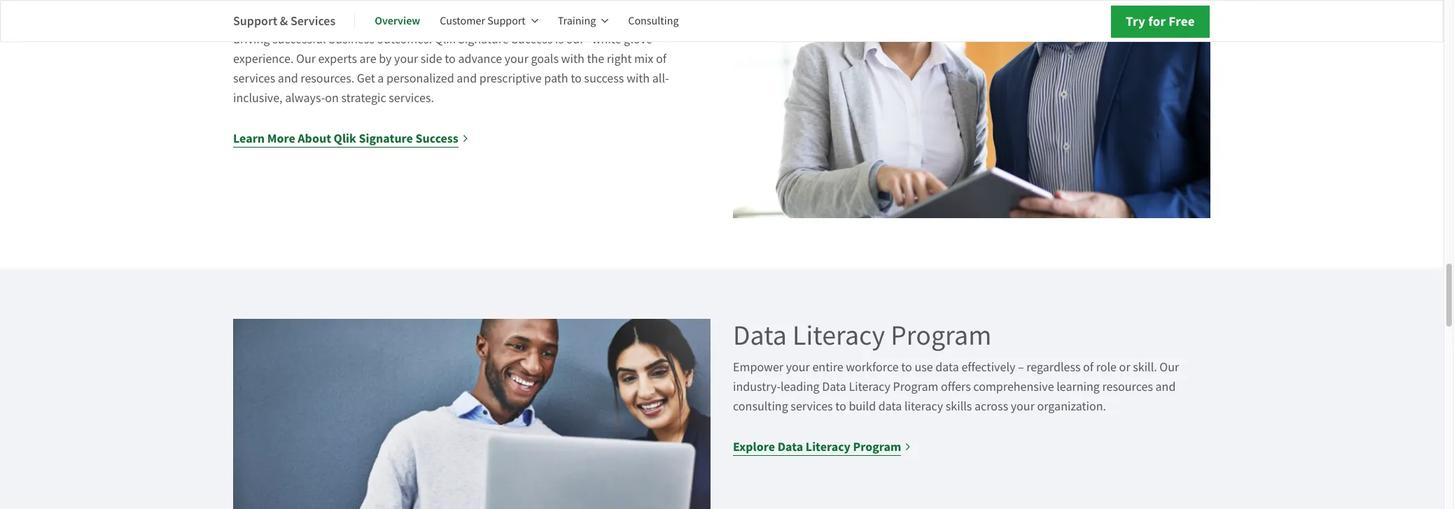 Task type: describe. For each thing, give the bounding box(es) containing it.
consulting
[[628, 14, 679, 28]]

data literacy program empower your entire workforce to use data effectively – regardless of role or skill. our industry-leading data literacy program offers comprehensive learning resources and consulting services to build data literacy skills across your organization.
[[733, 318, 1179, 415]]

customer support link
[[440, 4, 538, 38]]

role
[[1096, 360, 1117, 376]]

training
[[558, 14, 596, 28]]

or
[[1119, 360, 1130, 376]]

1 vertical spatial program
[[893, 380, 938, 396]]

your down 'comprehensive'
[[1011, 399, 1035, 415]]

approach
[[520, 12, 570, 28]]

advance
[[458, 51, 502, 67]]

get
[[357, 70, 375, 87]]

driving
[[233, 31, 270, 47]]

and inside data literacy program empower your entire workforce to use data effectively – regardless of role or skill. our industry-leading data literacy program offers comprehensive learning resources and consulting services to build data literacy skills across your organization.
[[1156, 380, 1176, 396]]

success
[[584, 70, 624, 87]]

personalized
[[386, 70, 454, 87]]

"white
[[587, 31, 621, 47]]

connect
[[233, 12, 277, 28]]

services
[[290, 12, 335, 29]]

learn more about qlik signature success link
[[233, 129, 469, 148]]

data,
[[280, 12, 306, 28]]

learn more about qlik signature success
[[233, 130, 458, 147]]

for
[[1148, 13, 1166, 30]]

entire
[[812, 360, 843, 376]]

mix
[[634, 51, 653, 67]]

–
[[1018, 360, 1024, 376]]

free
[[1169, 13, 1195, 30]]

to right approach
[[572, 12, 583, 28]]

to left build
[[835, 399, 846, 415]]

experience.
[[233, 51, 294, 67]]

business
[[328, 31, 374, 47]]

2 vertical spatial with
[[627, 70, 650, 87]]

empower
[[733, 360, 783, 376]]

try for free link
[[1111, 6, 1210, 38]]

to right side
[[445, 51, 456, 67]]

strategic
[[341, 90, 386, 106]]

workforce
[[846, 360, 899, 376]]

1 horizontal spatial with
[[561, 51, 584, 67]]

training link
[[558, 4, 609, 38]]

of inside data literacy program empower your entire workforce to use data effectively – regardless of role or skill. our industry-leading data literacy program offers comprehensive learning resources and consulting services to build data literacy skills across your organization.
[[1083, 360, 1094, 376]]

your up prescriptive
[[505, 51, 529, 67]]

customer
[[440, 14, 485, 28]]

0 vertical spatial with
[[416, 12, 439, 28]]

and down advance
[[457, 70, 477, 87]]

0 vertical spatial literacy
[[792, 318, 885, 354]]

services inside data literacy program empower your entire workforce to use data effectively – regardless of role or skill. our industry-leading data literacy program offers comprehensive learning resources and consulting services to build data literacy skills across your organization.
[[791, 399, 833, 415]]

resources
[[1102, 380, 1153, 396]]

by
[[379, 51, 392, 67]]

resources.
[[301, 70, 354, 87]]

side
[[421, 51, 442, 67]]

actions
[[375, 12, 413, 28]]

2 vertical spatial data
[[878, 399, 902, 415]]

0 vertical spatial program
[[891, 318, 992, 354]]

about
[[298, 130, 331, 147]]

of inside connect data, insights and actions with our innovative approach to data literacy and driving successful business outcomes. qlik signature success is our "white glove" experience. our experts are by your side to advance your goals with the right mix of services and resources. get a personalized and prescriptive path to success with all- inclusive, always-on strategic services.
[[656, 51, 666, 67]]

industry-
[[733, 380, 781, 396]]

skill.
[[1133, 360, 1157, 376]]

prescriptive
[[479, 70, 542, 87]]

1 horizontal spatial our
[[566, 31, 584, 47]]

explore data literacy program
[[733, 439, 901, 456]]

overview link
[[375, 4, 420, 38]]

insights
[[309, 12, 350, 28]]



Task type: vqa. For each thing, say whether or not it's contained in the screenshot.
the rightmost data
yes



Task type: locate. For each thing, give the bounding box(es) containing it.
2 vertical spatial program
[[853, 439, 901, 456]]

1 vertical spatial data
[[822, 380, 846, 396]]

consulting
[[733, 399, 788, 415]]

1 horizontal spatial our
[[1160, 360, 1179, 376]]

inclusive,
[[233, 90, 283, 106]]

literacy inside data literacy program empower your entire workforce to use data effectively – regardless of role or skill. our industry-leading data literacy program offers comprehensive learning resources and consulting services to build data literacy skills across your organization.
[[904, 399, 943, 415]]

1 vertical spatial services
[[791, 399, 833, 415]]

try
[[1126, 13, 1145, 30]]

services.
[[389, 90, 434, 106]]

signature inside connect data, insights and actions with our innovative approach to data literacy and driving successful business outcomes. qlik signature success is our "white glove" experience. our experts are by your side to advance your goals with the right mix of services and resources. get a personalized and prescriptive path to success with all- inclusive, always-on strategic services.
[[458, 31, 509, 47]]

always-
[[285, 90, 325, 106]]

success down approach
[[511, 31, 553, 47]]

1 vertical spatial literacy
[[904, 399, 943, 415]]

literacy up entire
[[792, 318, 885, 354]]

our left innovative
[[442, 12, 460, 28]]

success
[[511, 31, 553, 47], [416, 130, 458, 147]]

success down services.
[[416, 130, 458, 147]]

2 vertical spatial data
[[778, 439, 803, 456]]

glove"
[[624, 31, 658, 47]]

is
[[555, 31, 564, 47]]

across
[[975, 399, 1008, 415]]

data right explore
[[778, 439, 803, 456]]

program down use
[[893, 380, 938, 396]]

comprehensive
[[973, 380, 1054, 396]]

success inside connect data, insights and actions with our innovative approach to data literacy and driving successful business outcomes. qlik signature success is our "white glove" experience. our experts are by your side to advance your goals with the right mix of services and resources. get a personalized and prescriptive path to success with all- inclusive, always-on strategic services.
[[511, 31, 553, 47]]

0 horizontal spatial qlik
[[334, 130, 356, 147]]

qlik inside connect data, insights and actions with our innovative approach to data literacy and driving successful business outcomes. qlik signature success is our "white glove" experience. our experts are by your side to advance your goals with the right mix of services and resources. get a personalized and prescriptive path to success with all- inclusive, always-on strategic services.
[[435, 31, 455, 47]]

learning
[[1057, 380, 1100, 396]]

1 horizontal spatial signature
[[458, 31, 509, 47]]

our down successful
[[296, 51, 316, 67]]

regardless
[[1026, 360, 1081, 376]]

0 vertical spatial of
[[656, 51, 666, 67]]

overview
[[375, 13, 420, 28]]

path
[[544, 70, 568, 87]]

experts
[[318, 51, 357, 67]]

0 horizontal spatial support
[[233, 12, 277, 29]]

all-
[[652, 70, 669, 87]]

customer support
[[440, 14, 526, 28]]

signature down strategic
[[359, 130, 413, 147]]

0 vertical spatial success
[[511, 31, 553, 47]]

skills
[[946, 399, 972, 415]]

support & services menu bar
[[233, 4, 698, 38]]

and up always-
[[278, 70, 298, 87]]

signature
[[458, 31, 509, 47], [359, 130, 413, 147]]

program down build
[[853, 439, 901, 456]]

our right skill.
[[1160, 360, 1179, 376]]

literacy
[[612, 12, 650, 28], [904, 399, 943, 415]]

0 vertical spatial data
[[586, 12, 609, 28]]

a
[[378, 70, 384, 87]]

and
[[352, 12, 372, 28], [653, 12, 673, 28], [278, 70, 298, 87], [457, 70, 477, 87], [1156, 380, 1176, 396]]

0 vertical spatial literacy
[[612, 12, 650, 28]]

2 vertical spatial literacy
[[806, 439, 851, 456]]

program up use
[[891, 318, 992, 354]]

literacy down build
[[806, 439, 851, 456]]

0 horizontal spatial our
[[442, 12, 460, 28]]

right
[[607, 51, 632, 67]]

literacy down workforce
[[849, 380, 891, 396]]

support & services
[[233, 12, 335, 29]]

0 horizontal spatial signature
[[359, 130, 413, 147]]

1 horizontal spatial support
[[487, 14, 526, 28]]

1 vertical spatial with
[[561, 51, 584, 67]]

1 vertical spatial data
[[936, 360, 959, 376]]

1 horizontal spatial qlik
[[435, 31, 455, 47]]

program inside 'link'
[[853, 439, 901, 456]]

services
[[233, 70, 275, 87], [791, 399, 833, 415]]

0 vertical spatial signature
[[458, 31, 509, 47]]

of
[[656, 51, 666, 67], [1083, 360, 1094, 376]]

organization.
[[1037, 399, 1106, 415]]

1 horizontal spatial data
[[878, 399, 902, 415]]

connect data, insights and actions with our innovative approach to data literacy and driving successful business outcomes. qlik signature success is our "white glove" experience. our experts are by your side to advance your goals with the right mix of services and resources. get a personalized and prescriptive path to success with all- inclusive, always-on strategic services.
[[233, 12, 673, 106]]

2 horizontal spatial data
[[936, 360, 959, 376]]

0 vertical spatial data
[[733, 318, 787, 354]]

literacy inside connect data, insights and actions with our innovative approach to data literacy and driving successful business outcomes. qlik signature success is our "white glove" experience. our experts are by your side to advance your goals with the right mix of services and resources. get a personalized and prescriptive path to success with all- inclusive, always-on strategic services.
[[612, 12, 650, 28]]

offers
[[941, 380, 971, 396]]

1 vertical spatial qlik
[[334, 130, 356, 147]]

2 horizontal spatial with
[[627, 70, 650, 87]]

and down skill.
[[1156, 380, 1176, 396]]

to
[[572, 12, 583, 28], [445, 51, 456, 67], [571, 70, 582, 87], [901, 360, 912, 376], [835, 399, 846, 415]]

1 vertical spatial of
[[1083, 360, 1094, 376]]

data up offers
[[936, 360, 959, 376]]

data inside connect data, insights and actions with our innovative approach to data literacy and driving successful business outcomes. qlik signature success is our "white glove" experience. our experts are by your side to advance your goals with the right mix of services and resources. get a personalized and prescriptive path to success with all- inclusive, always-on strategic services.
[[586, 12, 609, 28]]

0 horizontal spatial literacy
[[612, 12, 650, 28]]

program
[[891, 318, 992, 354], [893, 380, 938, 396], [853, 439, 901, 456]]

qlik right "about"
[[334, 130, 356, 147]]

use
[[915, 360, 933, 376]]

to left use
[[901, 360, 912, 376]]

with left the
[[561, 51, 584, 67]]

goals
[[531, 51, 559, 67]]

1 horizontal spatial of
[[1083, 360, 1094, 376]]

literacy up glove"
[[612, 12, 650, 28]]

of left role at right bottom
[[1083, 360, 1094, 376]]

qlik
[[435, 31, 455, 47], [334, 130, 356, 147]]

try for free
[[1126, 13, 1195, 30]]

data
[[586, 12, 609, 28], [936, 360, 959, 376], [878, 399, 902, 415]]

with down mix
[[627, 70, 650, 87]]

explore data literacy program link
[[733, 438, 912, 457]]

support
[[233, 12, 277, 29], [487, 14, 526, 28]]

0 horizontal spatial with
[[416, 12, 439, 28]]

1 vertical spatial signature
[[359, 130, 413, 147]]

more
[[267, 130, 295, 147]]

innovative
[[462, 12, 517, 28]]

1 vertical spatial success
[[416, 130, 458, 147]]

0 vertical spatial our
[[442, 12, 460, 28]]

data right build
[[878, 399, 902, 415]]

our
[[296, 51, 316, 67], [1160, 360, 1179, 376]]

0 horizontal spatial of
[[656, 51, 666, 67]]

our
[[442, 12, 460, 28], [566, 31, 584, 47]]

of right mix
[[656, 51, 666, 67]]

services inside connect data, insights and actions with our innovative approach to data literacy and driving successful business outcomes. qlik signature success is our "white glove" experience. our experts are by your side to advance your goals with the right mix of services and resources. get a personalized and prescriptive path to success with all- inclusive, always-on strategic services.
[[233, 70, 275, 87]]

0 horizontal spatial services
[[233, 70, 275, 87]]

1 horizontal spatial literacy
[[904, 399, 943, 415]]

to right path
[[571, 70, 582, 87]]

data down entire
[[822, 380, 846, 396]]

0 horizontal spatial data
[[586, 12, 609, 28]]

literacy inside 'link'
[[806, 439, 851, 456]]

data
[[733, 318, 787, 354], [822, 380, 846, 396], [778, 439, 803, 456]]

leading
[[781, 380, 820, 396]]

build
[[849, 399, 876, 415]]

and up business
[[352, 12, 372, 28]]

consulting link
[[628, 4, 679, 38]]

data up "white
[[586, 12, 609, 28]]

0 horizontal spatial success
[[416, 130, 458, 147]]

explore
[[733, 439, 775, 456]]

your up leading
[[786, 360, 810, 376]]

with
[[416, 12, 439, 28], [561, 51, 584, 67], [627, 70, 650, 87]]

0 vertical spatial our
[[296, 51, 316, 67]]

services down leading
[[791, 399, 833, 415]]

literacy
[[792, 318, 885, 354], [849, 380, 891, 396], [806, 439, 851, 456]]

0 horizontal spatial our
[[296, 51, 316, 67]]

your down outcomes.
[[394, 51, 418, 67]]

services up inclusive,
[[233, 70, 275, 87]]

effectively
[[962, 360, 1015, 376]]

data inside 'link'
[[778, 439, 803, 456]]

literacy left skills
[[904, 399, 943, 415]]

with up outcomes.
[[416, 12, 439, 28]]

your
[[394, 51, 418, 67], [505, 51, 529, 67], [786, 360, 810, 376], [1011, 399, 1035, 415]]

successful
[[272, 31, 326, 47]]

are
[[360, 51, 376, 67]]

1 horizontal spatial success
[[511, 31, 553, 47]]

our right is
[[566, 31, 584, 47]]

outcomes.
[[377, 31, 432, 47]]

the
[[587, 51, 604, 67]]

1 horizontal spatial services
[[791, 399, 833, 415]]

data up empower
[[733, 318, 787, 354]]

&
[[280, 12, 288, 29]]

our inside connect data, insights and actions with our innovative approach to data literacy and driving successful business outcomes. qlik signature success is our "white glove" experience. our experts are by your side to advance your goals with the right mix of services and resources. get a personalized and prescriptive path to success with all- inclusive, always-on strategic services.
[[296, 51, 316, 67]]

1 vertical spatial our
[[1160, 360, 1179, 376]]

our inside data literacy program empower your entire workforce to use data effectively – regardless of role or skill. our industry-leading data literacy program offers comprehensive learning resources and consulting services to build data literacy skills across your organization.
[[1160, 360, 1179, 376]]

0 vertical spatial qlik
[[435, 31, 455, 47]]

0 vertical spatial services
[[233, 70, 275, 87]]

signature down customer support
[[458, 31, 509, 47]]

on
[[325, 90, 339, 106]]

learn
[[233, 130, 265, 147]]

1 vertical spatial literacy
[[849, 380, 891, 396]]

and up glove"
[[653, 12, 673, 28]]

qlik up side
[[435, 31, 455, 47]]

1 vertical spatial our
[[566, 31, 584, 47]]



